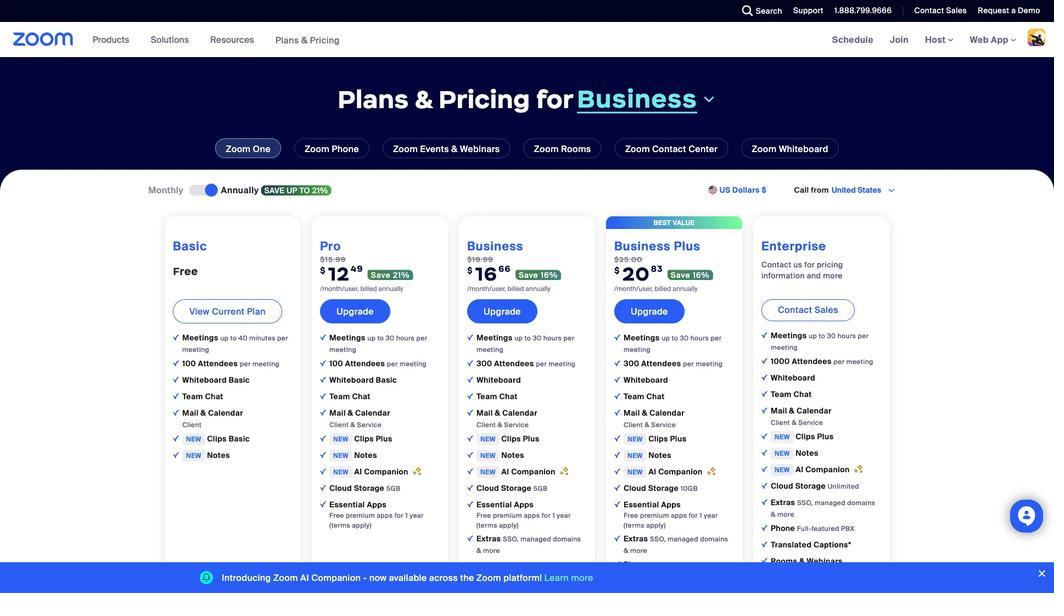 Task type: vqa. For each thing, say whether or not it's contained in the screenshot.


Task type: locate. For each thing, give the bounding box(es) containing it.
2 billed from the left
[[508, 285, 524, 293]]

service for pro
[[357, 421, 382, 429]]

0 vertical spatial contact sales
[[915, 5, 968, 16]]

extras
[[771, 498, 798, 508], [477, 534, 503, 544], [624, 534, 650, 544]]

0 horizontal spatial rooms
[[561, 143, 591, 155]]

0 horizontal spatial pricing
[[310, 34, 340, 46]]

apps for 12
[[377, 511, 393, 520]]

1 horizontal spatial year
[[557, 511, 571, 520]]

3 apply) from the left
[[647, 521, 666, 530]]

apply) up platform!
[[499, 521, 519, 530]]

to for pro
[[378, 334, 384, 342]]

free
[[173, 264, 198, 278], [330, 511, 344, 520], [477, 511, 492, 520], [624, 511, 639, 520]]

contact
[[915, 5, 945, 16], [653, 143, 687, 155], [762, 259, 792, 270], [778, 304, 813, 316]]

up to 30 hours per meeting for business
[[477, 334, 575, 354]]

0 horizontal spatial upgrade
[[337, 306, 374, 317]]

up for basic
[[220, 334, 229, 342]]

sso, managed domains & more up phone unlimited regional
[[624, 535, 729, 555]]

notes for basic
[[207, 450, 230, 461]]

1.888.799.9666 button
[[827, 0, 895, 22], [835, 5, 892, 16]]

sso, up platform!
[[503, 535, 519, 544]]

3 1 from the left
[[700, 511, 703, 520]]

2 horizontal spatial year
[[704, 511, 718, 520]]

new ai companion for pro
[[333, 467, 411, 477]]

1 horizontal spatial 100
[[330, 359, 343, 369]]

cloud storage 5gb
[[330, 483, 401, 494], [477, 483, 548, 494]]

0 horizontal spatial domains
[[553, 535, 581, 544]]

annually right 20
[[673, 285, 698, 293]]

sso, up phone unlimited regional
[[650, 535, 666, 544]]

0 horizontal spatial 100 attendees per meeting
[[182, 359, 280, 369]]

include image for business
[[468, 334, 474, 341]]

new ai companion for enterprise
[[775, 465, 852, 475]]

2 horizontal spatial essential
[[624, 500, 660, 510]]

unlimited up pbx
[[828, 482, 860, 491]]

plans
[[276, 34, 299, 46], [338, 84, 409, 115]]

billed down "83" at right top
[[655, 285, 672, 293]]

1 /month/user, from the left
[[320, 285, 359, 293]]

2 (terms from the left
[[477, 521, 498, 530]]

pricing for plans & pricing
[[310, 34, 340, 46]]

0 horizontal spatial whiteboard basic
[[182, 375, 250, 385]]

plus for enterprise
[[818, 432, 834, 442]]

1 horizontal spatial sso, managed domains & more
[[624, 535, 729, 555]]

2 apps from the left
[[514, 500, 534, 510]]

1 16% from the left
[[541, 270, 558, 280]]

1 essential from the left
[[330, 500, 365, 510]]

plus for pro
[[376, 434, 393, 444]]

include image for whiteboard basic
[[320, 501, 326, 508]]

learn
[[545, 572, 569, 584]]

/month/user, inside business $19.99 $ 16 66 save 16% /month/user, billed annually
[[468, 285, 506, 293]]

0 horizontal spatial /month/user,
[[320, 285, 359, 293]]

2 300 attendees per meeting from the left
[[624, 359, 723, 369]]

unlimited inside phone unlimited regional
[[650, 561, 682, 569]]

$ right dollars
[[762, 185, 767, 195]]

12
[[328, 262, 350, 286]]

16% right "83" at right top
[[693, 270, 710, 280]]

2 horizontal spatial upgrade
[[631, 306, 669, 317]]

1 annually from the left
[[379, 285, 404, 293]]

2 essential apps free premium apps for 1 year (terms apply) from the left
[[477, 500, 571, 530]]

2 100 from the left
[[330, 359, 343, 369]]

webinars inside 'tabs of zoom services' tab list
[[460, 143, 500, 155]]

sales
[[947, 5, 968, 16], [815, 304, 839, 316]]

3 /month/user, from the left
[[615, 285, 654, 293]]

0 horizontal spatial apps
[[367, 500, 387, 510]]

21% right 49
[[393, 270, 410, 280]]

0 horizontal spatial essential apps free premium apps for 1 year (terms apply)
[[330, 500, 424, 530]]

upgrade link down 12
[[320, 299, 391, 324]]

upgrade for 16
[[484, 306, 521, 317]]

new
[[775, 433, 790, 441], [186, 435, 201, 444], [333, 435, 349, 444], [481, 435, 496, 444], [628, 435, 643, 444], [775, 449, 790, 458], [186, 452, 201, 460], [333, 452, 349, 460], [481, 452, 496, 460], [628, 452, 643, 460], [775, 466, 790, 474], [333, 468, 349, 477], [481, 468, 496, 477], [628, 468, 643, 477]]

1 horizontal spatial extras
[[624, 534, 650, 544]]

clips for enterprise
[[796, 432, 816, 442]]

2 horizontal spatial billed
[[655, 285, 672, 293]]

1 horizontal spatial /month/user,
[[468, 285, 506, 293]]

upgrade link down 16
[[468, 299, 538, 324]]

mail & calendar client & service for enterprise
[[771, 406, 832, 427]]

1 apps from the left
[[377, 511, 393, 520]]

1 horizontal spatial unlimited
[[828, 482, 860, 491]]

include image
[[615, 334, 621, 341], [320, 501, 326, 508], [615, 501, 621, 508]]

1000 attendees per meeting
[[771, 356, 874, 367]]

0 vertical spatial rooms
[[561, 143, 591, 155]]

1 upgrade from the left
[[337, 306, 374, 317]]

hours for pro
[[396, 334, 415, 342]]

2 premium from the left
[[493, 511, 522, 520]]

0 horizontal spatial billed
[[361, 285, 377, 293]]

ok image
[[762, 358, 768, 364], [173, 360, 179, 366], [320, 360, 326, 366], [468, 360, 474, 366], [615, 360, 621, 366], [762, 375, 768, 381], [173, 377, 179, 383], [468, 377, 474, 383], [615, 377, 621, 383], [320, 393, 326, 399], [320, 410, 326, 416], [615, 410, 621, 416], [762, 433, 768, 439], [173, 436, 179, 442], [615, 436, 621, 442], [320, 452, 326, 458], [615, 452, 621, 458], [762, 466, 768, 472], [762, 483, 768, 489], [615, 485, 621, 491], [468, 536, 474, 542], [615, 536, 621, 542]]

upgrade down 12
[[337, 306, 374, 317]]

up inside annually save up to 21%
[[287, 185, 298, 196]]

2 horizontal spatial annually
[[673, 285, 698, 293]]

contact left center
[[653, 143, 687, 155]]

sso, managed domains & more up platform!
[[477, 535, 581, 555]]

save inside business $19.99 $ 16 66 save 16% /month/user, billed annually
[[519, 270, 539, 280]]

whiteboard basic
[[182, 375, 250, 385], [330, 375, 397, 385]]

chat
[[794, 389, 812, 400], [205, 392, 223, 402], [352, 392, 371, 402], [500, 392, 518, 402], [647, 392, 665, 402]]

up
[[287, 185, 298, 196], [809, 332, 818, 340], [220, 334, 229, 342], [368, 334, 376, 342], [515, 334, 523, 342], [662, 334, 670, 342]]

save right "83" at right top
[[671, 270, 691, 280]]

apply) for 12
[[352, 521, 372, 530]]

meetings
[[771, 331, 809, 341], [182, 333, 220, 343], [330, 333, 368, 343], [477, 333, 515, 343], [624, 333, 662, 343]]

banner
[[0, 22, 1055, 58]]

apps for 16
[[524, 511, 540, 520]]

sales up 'host' dropdown button
[[947, 5, 968, 16]]

webinars down captions*
[[807, 556, 843, 567]]

/month/user, inside pro $15.99 $ 12 49 save 21% /month/user, billed annually
[[320, 285, 359, 293]]

2 annually from the left
[[526, 285, 551, 293]]

team for pro
[[330, 392, 350, 402]]

domains up the learn more link
[[553, 535, 581, 544]]

1 (terms from the left
[[330, 521, 350, 530]]

new ai companion for business
[[481, 467, 558, 477]]

0 vertical spatial unlimited
[[828, 482, 860, 491]]

plans & pricing link
[[276, 34, 340, 46], [276, 34, 340, 46]]

ai for pro
[[355, 467, 362, 477]]

mail & calendar client & service
[[771, 406, 832, 427], [330, 408, 391, 429], [477, 408, 538, 429], [624, 408, 685, 429]]

zoom for zoom whiteboard
[[752, 143, 777, 155]]

0 horizontal spatial sso,
[[503, 535, 519, 544]]

ok image
[[320, 377, 326, 383], [762, 391, 768, 397], [173, 393, 179, 399], [468, 393, 474, 399], [615, 393, 621, 399], [762, 408, 768, 414], [173, 410, 179, 416], [468, 410, 474, 416], [320, 436, 326, 442], [468, 436, 474, 442], [762, 450, 768, 456], [173, 452, 179, 458], [468, 452, 474, 458], [320, 469, 326, 475], [468, 469, 474, 475], [615, 469, 621, 475], [320, 485, 326, 491], [468, 485, 474, 491], [762, 499, 768, 505], [762, 525, 768, 531], [762, 542, 768, 548], [762, 558, 768, 564], [615, 561, 621, 567]]

1 vertical spatial pricing
[[439, 84, 531, 115]]

whiteboard basic for pro
[[330, 375, 397, 385]]

1 premium from the left
[[346, 511, 375, 520]]

unlimited inside 'cloud storage unlimited'
[[828, 482, 860, 491]]

1 horizontal spatial whiteboard basic
[[330, 375, 397, 385]]

annually inside pro $15.99 $ 12 49 save 21% /month/user, billed annually
[[379, 285, 404, 293]]

& inside product information navigation
[[301, 34, 308, 46]]

1 horizontal spatial apps
[[524, 511, 540, 520]]

1 1 from the left
[[406, 511, 408, 520]]

upgrade link for 12
[[320, 299, 391, 324]]

business inside business $19.99 $ 16 66 save 16% /month/user, billed annually
[[468, 238, 524, 254]]

0 horizontal spatial 1
[[406, 511, 408, 520]]

$ down $25.00
[[615, 265, 621, 275]]

managed up platform!
[[521, 535, 552, 544]]

2 /month/user, from the left
[[468, 285, 506, 293]]

notes
[[796, 448, 819, 458], [207, 450, 230, 461], [355, 450, 377, 461], [502, 450, 525, 461], [649, 450, 672, 461]]

cloud storage unlimited
[[771, 481, 860, 491]]

to for basic
[[230, 334, 237, 342]]

mail for business
[[477, 408, 493, 418]]

year for 12
[[410, 511, 424, 520]]

calendar inside mail & calendar client
[[208, 408, 243, 418]]

1 year from the left
[[410, 511, 424, 520]]

1 horizontal spatial essential apps free premium apps for 1 year (terms apply)
[[477, 500, 571, 530]]

solutions button
[[151, 22, 194, 57]]

sso, managed domains & more for cloud storage 10gb
[[624, 535, 729, 555]]

1 horizontal spatial upgrade link
[[468, 299, 538, 324]]

/month/user, down 66
[[468, 285, 506, 293]]

3 annually from the left
[[673, 285, 698, 293]]

3 premium from the left
[[641, 511, 670, 520]]

0 horizontal spatial year
[[410, 511, 424, 520]]

chat for business
[[500, 392, 518, 402]]

1 cloud storage 5gb from the left
[[330, 483, 401, 494]]

1 horizontal spatial 16%
[[693, 270, 710, 280]]

&
[[301, 34, 308, 46], [415, 84, 433, 115], [452, 143, 458, 155], [790, 406, 795, 416], [201, 408, 206, 418], [348, 408, 353, 418], [495, 408, 501, 418], [642, 408, 648, 418], [792, 419, 797, 427], [351, 421, 356, 429], [498, 421, 503, 429], [645, 421, 650, 429], [771, 510, 776, 519], [477, 547, 482, 555], [624, 547, 629, 555], [800, 556, 805, 567]]

2 1 from the left
[[553, 511, 555, 520]]

new clips basic
[[186, 434, 250, 444]]

1 horizontal spatial (terms
[[477, 521, 498, 530]]

1 horizontal spatial upgrade
[[484, 306, 521, 317]]

up inside up to 40 minutes per meeting
[[220, 334, 229, 342]]

to inside annually save up to 21%
[[300, 185, 310, 196]]

1 horizontal spatial domains
[[701, 535, 729, 544]]

(terms for 12
[[330, 521, 350, 530]]

plus for business
[[523, 434, 540, 444]]

0 horizontal spatial annually
[[379, 285, 404, 293]]

1 horizontal spatial sales
[[947, 5, 968, 16]]

3 upgrade from the left
[[631, 306, 669, 317]]

calendar
[[797, 406, 832, 416], [208, 408, 243, 418], [355, 408, 391, 418], [503, 408, 538, 418], [650, 408, 685, 418]]

2 horizontal spatial apps
[[671, 511, 688, 520]]

year
[[410, 511, 424, 520], [557, 511, 571, 520], [704, 511, 718, 520]]

1 horizontal spatial pricing
[[439, 84, 531, 115]]

0 vertical spatial 21%
[[312, 185, 328, 196]]

0 horizontal spatial 300
[[477, 359, 492, 369]]

$ inside pro $15.99 $ 12 49 save 21% /month/user, billed annually
[[320, 265, 326, 275]]

mail & calendar client
[[182, 408, 243, 429]]

client for pro
[[330, 421, 349, 429]]

1 horizontal spatial 300
[[624, 359, 640, 369]]

2 horizontal spatial essential apps free premium apps for 1 year (terms apply)
[[624, 500, 718, 530]]

1 vertical spatial phone
[[771, 523, 796, 534]]

to inside up to 40 minutes per meeting
[[230, 334, 237, 342]]

up for pro
[[368, 334, 376, 342]]

5gb for 16
[[534, 484, 548, 493]]

1 horizontal spatial plans
[[338, 84, 409, 115]]

mail
[[771, 406, 788, 416], [182, 408, 199, 418], [330, 408, 346, 418], [477, 408, 493, 418], [624, 408, 640, 418]]

2 vertical spatial phone
[[624, 560, 648, 570]]

0 vertical spatial phone
[[332, 143, 359, 155]]

2 apply) from the left
[[499, 521, 519, 530]]

save right "annually"
[[265, 185, 285, 196]]

1 upgrade link from the left
[[320, 299, 391, 324]]

1 horizontal spatial billed
[[508, 285, 524, 293]]

annually inside business $19.99 $ 16 66 save 16% /month/user, billed annually
[[526, 285, 551, 293]]

apps for 12
[[367, 500, 387, 510]]

$ down $15.99
[[320, 265, 326, 275]]

us dollars $
[[720, 185, 767, 195]]

apply) down cloud storage 10gb
[[647, 521, 666, 530]]

sso, down 'cloud storage unlimited'
[[798, 499, 814, 507]]

$ for pro
[[320, 265, 326, 275]]

0 horizontal spatial (terms
[[330, 521, 350, 530]]

to for enterprise
[[819, 332, 826, 340]]

1 horizontal spatial essential
[[477, 500, 512, 510]]

basic
[[173, 238, 207, 254], [229, 375, 250, 385], [376, 375, 397, 385], [229, 434, 250, 444]]

us
[[794, 259, 803, 270]]

learn more link
[[545, 572, 594, 584]]

1 300 attendees per meeting from the left
[[477, 359, 576, 369]]

attendees
[[792, 356, 832, 367], [198, 359, 238, 369], [345, 359, 385, 369], [494, 359, 534, 369], [642, 359, 682, 369]]

mail for enterprise
[[771, 406, 788, 416]]

0 horizontal spatial 16%
[[541, 270, 558, 280]]

sales down and
[[815, 304, 839, 316]]

billed inside business $19.99 $ 16 66 save 16% /month/user, billed annually
[[508, 285, 524, 293]]

plans inside product information navigation
[[276, 34, 299, 46]]

1 vertical spatial 21%
[[393, 270, 410, 280]]

whiteboard
[[779, 143, 829, 155], [771, 373, 816, 383], [182, 375, 227, 385], [330, 375, 374, 385], [477, 375, 521, 385], [624, 375, 669, 385]]

managed up regional
[[668, 535, 699, 544]]

apps
[[367, 500, 387, 510], [514, 500, 534, 510], [662, 500, 681, 510]]

plus
[[674, 238, 701, 254], [818, 432, 834, 442], [376, 434, 393, 444], [523, 434, 540, 444], [670, 434, 687, 444]]

1 whiteboard basic from the left
[[182, 375, 250, 385]]

2 horizontal spatial (terms
[[624, 521, 645, 530]]

/month/user, down $25.00
[[615, 285, 654, 293]]

phone unlimited regional
[[624, 560, 710, 570]]

upgrade link
[[320, 299, 391, 324], [468, 299, 538, 324], [615, 299, 685, 324]]

information
[[762, 270, 805, 281]]

2 cloud storage 5gb from the left
[[477, 483, 548, 494]]

domains up pbx
[[848, 499, 876, 507]]

business inside business plus $25.00 $ 20 83 save 16% /month/user, billed annually
[[615, 238, 671, 254]]

pricing inside product information navigation
[[310, 34, 340, 46]]

contact inside 'tabs of zoom services' tab list
[[653, 143, 687, 155]]

16
[[476, 262, 498, 286]]

annually right 12
[[379, 285, 404, 293]]

billed for 16
[[508, 285, 524, 293]]

save
[[265, 185, 285, 196], [371, 270, 391, 280], [519, 270, 539, 280], [671, 270, 691, 280]]

client inside mail & calendar client
[[182, 421, 202, 429]]

1 billed from the left
[[361, 285, 377, 293]]

business
[[577, 83, 698, 114], [468, 238, 524, 254], [615, 238, 671, 254]]

30 for enterprise
[[828, 332, 836, 340]]

domains for cloud storage 10gb
[[701, 535, 729, 544]]

1 horizontal spatial apps
[[514, 500, 534, 510]]

1 horizontal spatial managed
[[668, 535, 699, 544]]

web
[[970, 34, 989, 45]]

apps
[[377, 511, 393, 520], [524, 511, 540, 520], [671, 511, 688, 520]]

3 apps from the left
[[671, 511, 688, 520]]

$ down $19.99
[[468, 265, 473, 275]]

clips
[[796, 432, 816, 442], [207, 434, 227, 444], [355, 434, 374, 444], [502, 434, 521, 444], [649, 434, 669, 444]]

business for business plus $25.00 $ 20 83 save 16% /month/user, billed annually
[[615, 238, 671, 254]]

1 vertical spatial sales
[[815, 304, 839, 316]]

3 upgrade link from the left
[[615, 299, 685, 324]]

2 apps from the left
[[524, 511, 540, 520]]

2 horizontal spatial apps
[[662, 500, 681, 510]]

meeting
[[771, 343, 798, 352], [182, 345, 209, 354], [330, 345, 357, 354], [477, 345, 504, 354], [624, 345, 651, 354], [847, 358, 874, 366], [253, 360, 280, 368], [400, 360, 427, 368], [549, 360, 576, 368], [696, 360, 723, 368]]

cloud storage 10gb
[[624, 483, 698, 494]]

/month/user, down 49
[[320, 285, 359, 293]]

16% right 66
[[541, 270, 558, 280]]

1 essential apps free premium apps for 1 year (terms apply) from the left
[[330, 500, 424, 530]]

$ inside business $19.99 $ 16 66 save 16% /month/user, billed annually
[[468, 265, 473, 275]]

21% inside pro $15.99 $ 12 49 save 21% /month/user, billed annually
[[393, 270, 410, 280]]

domains up regional
[[701, 535, 729, 544]]

upgrade down 16
[[484, 306, 521, 317]]

chat for enterprise
[[794, 389, 812, 400]]

2 horizontal spatial apply)
[[647, 521, 666, 530]]

contact down information
[[778, 304, 813, 316]]

2 whiteboard basic from the left
[[330, 375, 397, 385]]

3 (terms from the left
[[624, 521, 645, 530]]

0 vertical spatial sales
[[947, 5, 968, 16]]

1 horizontal spatial 100 attendees per meeting
[[330, 359, 427, 369]]

3 essential from the left
[[624, 500, 660, 510]]

new notes for basic
[[186, 450, 230, 461]]

essential apps free premium apps for 1 year (terms apply) for 16
[[477, 500, 571, 530]]

per inside up to 40 minutes per meeting
[[277, 334, 288, 342]]

100 attendees per meeting for pro
[[330, 359, 427, 369]]

main content containing business
[[0, 22, 1055, 593]]

phone for phone full-featured pbx
[[771, 523, 796, 534]]

1 horizontal spatial rooms
[[771, 556, 798, 567]]

1 100 from the left
[[182, 359, 196, 369]]

1 horizontal spatial sso,
[[650, 535, 666, 544]]

2 5gb from the left
[[534, 484, 548, 493]]

0 horizontal spatial apply)
[[352, 521, 372, 530]]

phone inside 'tabs of zoom services' tab list
[[332, 143, 359, 155]]

1 300 from the left
[[477, 359, 492, 369]]

1 horizontal spatial 5gb
[[534, 484, 548, 493]]

1 horizontal spatial apply)
[[499, 521, 519, 530]]

meetings for enterprise
[[771, 331, 809, 341]]

across
[[429, 572, 458, 584]]

sso, for cloud storage 5gb
[[503, 535, 519, 544]]

new notes for enterprise
[[775, 448, 819, 458]]

join link
[[882, 22, 918, 57]]

/month/user, inside business plus $25.00 $ 20 83 save 16% /month/user, billed annually
[[615, 285, 654, 293]]

notes for pro
[[355, 450, 377, 461]]

team chat for business
[[477, 392, 518, 402]]

billed down 49
[[361, 285, 377, 293]]

pro
[[320, 238, 341, 254]]

1 apply) from the left
[[352, 521, 372, 530]]

mail inside mail & calendar client
[[182, 408, 199, 418]]

host button
[[926, 34, 954, 45]]

0 horizontal spatial extras
[[477, 534, 503, 544]]

2 horizontal spatial /month/user,
[[615, 285, 654, 293]]

1 horizontal spatial phone
[[624, 560, 648, 570]]

meeting inside 1000 attendees per meeting
[[847, 358, 874, 366]]

2 100 attendees per meeting from the left
[[330, 359, 427, 369]]

100 for basic
[[182, 359, 196, 369]]

2 horizontal spatial upgrade link
[[615, 299, 685, 324]]

0 horizontal spatial 21%
[[312, 185, 328, 196]]

upgrade down 20
[[631, 306, 669, 317]]

16%
[[541, 270, 558, 280], [693, 270, 710, 280]]

21% down zoom phone
[[312, 185, 328, 196]]

main content
[[0, 22, 1055, 593]]

contact sales up 'host' dropdown button
[[915, 5, 968, 16]]

meetings for business
[[477, 333, 515, 343]]

from
[[812, 185, 830, 195]]

upgrade
[[337, 306, 374, 317], [484, 306, 521, 317], [631, 306, 669, 317]]

include image
[[762, 332, 768, 338], [173, 334, 179, 341], [320, 334, 326, 341], [468, 334, 474, 341], [468, 501, 474, 508]]

calendar for business
[[503, 408, 538, 418]]

1 5gb from the left
[[387, 484, 401, 493]]

0 horizontal spatial essential
[[330, 500, 365, 510]]

billed inside pro $15.99 $ 12 49 save 21% /month/user, billed annually
[[361, 285, 377, 293]]

webinars right events
[[460, 143, 500, 155]]

save right 66
[[519, 270, 539, 280]]

managed down 'cloud storage unlimited'
[[815, 499, 846, 507]]

1 vertical spatial plans
[[338, 84, 409, 115]]

new ai companion
[[775, 465, 852, 475], [333, 467, 411, 477], [481, 467, 558, 477], [628, 467, 705, 477]]

0 horizontal spatial webinars
[[460, 143, 500, 155]]

$ inside us dollars $ popup button
[[762, 185, 767, 195]]

0 horizontal spatial 100
[[182, 359, 196, 369]]

attendees for basic
[[198, 359, 238, 369]]

hours
[[838, 332, 857, 340], [396, 334, 415, 342], [544, 334, 562, 342], [691, 334, 709, 342]]

managed for cloud storage 10gb
[[668, 535, 699, 544]]

team chat
[[771, 389, 812, 400], [182, 392, 223, 402], [330, 392, 371, 402], [477, 392, 518, 402], [624, 392, 665, 402]]

0 horizontal spatial contact sales
[[778, 304, 839, 316]]

annually for 16
[[526, 285, 551, 293]]

sso, managed domains & more up featured on the right bottom
[[771, 499, 876, 519]]

0 horizontal spatial premium
[[346, 511, 375, 520]]

annually inside business plus $25.00 $ 20 83 save 16% /month/user, billed annually
[[673, 285, 698, 293]]

phone
[[332, 143, 359, 155], [771, 523, 796, 534], [624, 560, 648, 570]]

to for business
[[525, 334, 531, 342]]

0 horizontal spatial apps
[[377, 511, 393, 520]]

contact sales down and
[[778, 304, 839, 316]]

contact up information
[[762, 259, 792, 270]]

billed down 66
[[508, 285, 524, 293]]

0 vertical spatial webinars
[[460, 143, 500, 155]]

1 horizontal spatial premium
[[493, 511, 522, 520]]

5gb
[[387, 484, 401, 493], [534, 484, 548, 493]]

2 upgrade link from the left
[[468, 299, 538, 324]]

$25.00
[[615, 255, 643, 264]]

cloud
[[771, 481, 794, 491], [330, 483, 352, 494], [477, 483, 499, 494], [624, 483, 647, 494]]

2 upgrade from the left
[[484, 306, 521, 317]]

apply)
[[352, 521, 372, 530], [499, 521, 519, 530], [647, 521, 666, 530]]

1 100 attendees per meeting from the left
[[182, 359, 280, 369]]

0 horizontal spatial 300 attendees per meeting
[[477, 359, 576, 369]]

essential apps free premium apps for 1 year (terms apply)
[[330, 500, 424, 530], [477, 500, 571, 530], [624, 500, 718, 530]]

1 horizontal spatial 1
[[553, 511, 555, 520]]

1 vertical spatial rooms
[[771, 556, 798, 567]]

2 year from the left
[[557, 511, 571, 520]]

sso, managed domains & more
[[771, 499, 876, 519], [477, 535, 581, 555], [624, 535, 729, 555]]

0 horizontal spatial 5gb
[[387, 484, 401, 493]]

apply) up -
[[352, 521, 372, 530]]

2 horizontal spatial 1
[[700, 511, 703, 520]]

clips for business
[[502, 434, 521, 444]]

2 300 from the left
[[624, 359, 640, 369]]

0 horizontal spatial sales
[[815, 304, 839, 316]]

include image for enterprise
[[762, 332, 768, 338]]

hours for enterprise
[[838, 332, 857, 340]]

contact sales link
[[907, 0, 970, 22], [915, 5, 968, 16], [762, 299, 855, 321]]

unlimited
[[828, 482, 860, 491], [650, 561, 682, 569]]

1 horizontal spatial 300 attendees per meeting
[[624, 359, 723, 369]]

2 horizontal spatial managed
[[815, 499, 846, 507]]

0 horizontal spatial upgrade link
[[320, 299, 391, 324]]

zoom for zoom one
[[226, 143, 251, 155]]

100 for pro
[[330, 359, 343, 369]]

save inside annually save up to 21%
[[265, 185, 285, 196]]

billed inside business plus $25.00 $ 20 83 save 16% /month/user, billed annually
[[655, 285, 672, 293]]

save right 49
[[371, 270, 391, 280]]

2 16% from the left
[[693, 270, 710, 280]]

1 vertical spatial webinars
[[807, 556, 843, 567]]

1 apps from the left
[[367, 500, 387, 510]]

2 essential from the left
[[477, 500, 512, 510]]

upgrade link down 20
[[615, 299, 685, 324]]

unlimited left regional
[[650, 561, 682, 569]]

1 horizontal spatial 21%
[[393, 270, 410, 280]]

2 horizontal spatial phone
[[771, 523, 796, 534]]

events
[[420, 143, 449, 155]]

1 horizontal spatial annually
[[526, 285, 551, 293]]

view current plan
[[190, 306, 266, 317]]

annually right 16
[[526, 285, 551, 293]]

client for enterprise
[[771, 419, 791, 427]]

3 billed from the left
[[655, 285, 672, 293]]

300
[[477, 359, 492, 369], [624, 359, 640, 369]]

calendar for enterprise
[[797, 406, 832, 416]]

0 horizontal spatial sso, managed domains & more
[[477, 535, 581, 555]]

0 horizontal spatial plans
[[276, 34, 299, 46]]

0 horizontal spatial managed
[[521, 535, 552, 544]]



Task type: describe. For each thing, give the bounding box(es) containing it.
zoom for zoom phone
[[305, 143, 330, 155]]

essential for 16
[[477, 500, 512, 510]]

essential for 12
[[330, 500, 365, 510]]

Country/Region text field
[[831, 184, 887, 195]]

meetings navigation
[[824, 22, 1055, 58]]

21% inside annually save up to 21%
[[312, 185, 328, 196]]

mail for pro
[[330, 408, 346, 418]]

include image for pro
[[320, 334, 326, 341]]

3 year from the left
[[704, 511, 718, 520]]

monthly
[[148, 184, 184, 196]]

premium for 12
[[346, 511, 375, 520]]

value
[[673, 218, 695, 227]]

& inside mail & calendar client
[[201, 408, 206, 418]]

business plus $25.00 $ 20 83 save 16% /month/user, billed annually
[[615, 238, 710, 293]]

business button
[[577, 83, 717, 114]]

new clips plus for pro
[[333, 434, 393, 444]]

business $19.99 $ 16 66 save 16% /month/user, billed annually
[[468, 238, 558, 293]]

83
[[651, 264, 663, 274]]

domains for cloud storage 5gb
[[553, 535, 581, 544]]

1 horizontal spatial contact sales
[[915, 5, 968, 16]]

platform!
[[504, 572, 542, 584]]

include image for whiteboard
[[615, 501, 621, 508]]

attendees for enterprise
[[792, 356, 832, 367]]

down image
[[702, 93, 717, 106]]

for inside enterprise contact us for pricing information and more
[[805, 259, 815, 270]]

companion for enterprise
[[806, 465, 850, 475]]

3 apps from the left
[[662, 500, 681, 510]]

300 attendees per meeting for cloud storage 5gb
[[477, 359, 576, 369]]

new inside new clips basic
[[186, 435, 201, 444]]

enterprise contact us for pricing information and more
[[762, 238, 844, 281]]

meeting inside up to 40 minutes per meeting
[[182, 345, 209, 354]]

up for enterprise
[[809, 332, 818, 340]]

300 for cloud storage 10gb
[[624, 359, 640, 369]]

apps for 16
[[514, 500, 534, 510]]

zoom phone
[[305, 143, 359, 155]]

notes for business
[[502, 450, 525, 461]]

phone full-featured pbx
[[771, 523, 855, 534]]

zoom one
[[226, 143, 271, 155]]

-
[[363, 572, 367, 584]]

current
[[212, 306, 245, 317]]

ai for business
[[502, 467, 510, 477]]

available
[[389, 572, 427, 584]]

client for business
[[477, 421, 496, 429]]

web app button
[[970, 34, 1017, 45]]

year for 16
[[557, 511, 571, 520]]

best
[[654, 218, 672, 227]]

sso, managed domains & more for cloud storage 5gb
[[477, 535, 581, 555]]

apply) for 16
[[499, 521, 519, 530]]

regional
[[684, 561, 710, 569]]

plans & pricing for
[[338, 84, 574, 115]]

$15.99
[[320, 255, 346, 264]]

essential apps free premium apps for 1 year (terms apply) for 12
[[330, 500, 424, 530]]

chat for pro
[[352, 392, 371, 402]]

extras for cloud storage 10gb
[[624, 534, 650, 544]]

up to 30 hours per meeting for enterprise
[[771, 332, 869, 352]]

product information navigation
[[84, 22, 348, 58]]

mail & calendar client & service for pro
[[330, 408, 391, 429]]

support
[[794, 5, 824, 16]]

the
[[461, 572, 474, 584]]

call from
[[795, 185, 830, 195]]

client for basic
[[182, 421, 202, 429]]

one
[[253, 143, 271, 155]]

annually for 12
[[379, 285, 404, 293]]

solutions
[[151, 34, 189, 45]]

call
[[795, 185, 810, 195]]

search
[[756, 6, 783, 16]]

10gb
[[681, 484, 698, 493]]

save inside pro $15.99 $ 12 49 save 21% /month/user, billed annually
[[371, 270, 391, 280]]

business for business
[[577, 83, 698, 114]]

profile picture image
[[1028, 29, 1046, 46]]

2 horizontal spatial sso,
[[798, 499, 814, 507]]

phone for phone unlimited regional
[[624, 560, 648, 570]]

translated
[[771, 540, 812, 550]]

view
[[190, 306, 210, 317]]

business for business $19.99 $ 16 66 save 16% /month/user, billed annually
[[468, 238, 524, 254]]

storage for business
[[501, 483, 532, 494]]

plus inside business plus $25.00 $ 20 83 save 16% /month/user, billed annually
[[674, 238, 701, 254]]

& inside 'tabs of zoom services' tab list
[[452, 143, 458, 155]]

and
[[807, 270, 822, 281]]

20
[[623, 262, 650, 286]]

full-
[[798, 525, 812, 533]]

zoom for zoom rooms
[[534, 143, 559, 155]]

pbx
[[842, 525, 855, 533]]

2 horizontal spatial sso, managed domains & more
[[771, 499, 876, 519]]

new clips plus for enterprise
[[775, 432, 834, 442]]

service for business
[[505, 421, 529, 429]]

request a demo
[[979, 5, 1041, 16]]

zoom whiteboard
[[752, 143, 829, 155]]

host
[[926, 34, 949, 45]]

managed for cloud storage 5gb
[[521, 535, 552, 544]]

rooms & webinars
[[771, 556, 843, 567]]

team chat for enterprise
[[771, 389, 812, 400]]

introducing
[[222, 572, 271, 584]]

1 horizontal spatial webinars
[[807, 556, 843, 567]]

enterprise
[[762, 238, 827, 254]]

per inside 1000 attendees per meeting
[[834, 358, 845, 366]]

zoom events & webinars
[[393, 143, 500, 155]]

2 horizontal spatial extras
[[771, 498, 798, 508]]

minutes
[[249, 334, 276, 342]]

1 for 12
[[406, 511, 408, 520]]

1 vertical spatial contact sales
[[778, 304, 839, 316]]

extras for cloud storage 5gb
[[477, 534, 503, 544]]

clips for basic
[[207, 434, 227, 444]]

center
[[689, 143, 718, 155]]

$ for business
[[468, 265, 473, 275]]

team chat for pro
[[330, 392, 371, 402]]

meetings for basic
[[182, 333, 220, 343]]

rooms inside 'tabs of zoom services' tab list
[[561, 143, 591, 155]]

companion for pro
[[364, 467, 409, 477]]

up to 30 hours per meeting for pro
[[330, 334, 428, 354]]

us
[[720, 185, 731, 195]]

cloud storage 5gb for 12
[[330, 483, 401, 494]]

products
[[93, 34, 129, 45]]

app
[[992, 34, 1009, 45]]

calendar for basic
[[208, 408, 243, 418]]

resources
[[210, 34, 254, 45]]

best value
[[654, 218, 695, 227]]

whiteboard inside 'tabs of zoom services' tab list
[[779, 143, 829, 155]]

notes for enterprise
[[796, 448, 819, 458]]

16% inside business plus $25.00 $ 20 83 save 16% /month/user, billed annually
[[693, 270, 710, 280]]

2 horizontal spatial domains
[[848, 499, 876, 507]]

cloud for enterprise
[[771, 481, 794, 491]]

pricing
[[817, 259, 844, 270]]

1000
[[771, 356, 790, 367]]

schedule link
[[824, 22, 882, 57]]

hours for business
[[544, 334, 562, 342]]

web app
[[970, 34, 1009, 45]]

100 attendees per meeting for basic
[[182, 359, 280, 369]]

40
[[239, 334, 248, 342]]

3 essential apps free premium apps for 1 year (terms apply) from the left
[[624, 500, 718, 530]]

chat for basic
[[205, 392, 223, 402]]

plans & pricing
[[276, 34, 340, 46]]

ai for enterprise
[[796, 465, 804, 475]]

$19.99
[[468, 255, 494, 264]]

(terms for 16
[[477, 521, 498, 530]]

$ for us
[[762, 185, 767, 195]]

$ inside business plus $25.00 $ 20 83 save 16% /month/user, billed annually
[[615, 265, 621, 275]]

zoom logo image
[[13, 32, 73, 46]]

16% inside business $19.99 $ 16 66 save 16% /month/user, billed annually
[[541, 270, 558, 280]]

resources button
[[210, 22, 259, 57]]

sso, for cloud storage 10gb
[[650, 535, 666, 544]]

new clips plus for business
[[481, 434, 540, 444]]

cloud for business
[[477, 483, 499, 494]]

300 for cloud storage 5gb
[[477, 359, 492, 369]]

us dollars $ button
[[720, 185, 767, 196]]

storage for pro
[[354, 483, 385, 494]]

captions*
[[814, 540, 852, 550]]

now
[[370, 572, 387, 584]]

search button
[[734, 0, 786, 22]]

demo
[[1019, 5, 1041, 16]]

sales inside main content
[[815, 304, 839, 316]]

up to 40 minutes per meeting
[[182, 334, 288, 354]]

schedule
[[833, 34, 874, 45]]

zoom for zoom events & webinars
[[393, 143, 418, 155]]

49
[[351, 264, 363, 274]]

introducing zoom ai companion - now available across the zoom platform! learn more
[[222, 572, 594, 584]]

attendees for pro
[[345, 359, 385, 369]]

a
[[1012, 5, 1017, 16]]

companion for business
[[512, 467, 556, 477]]

featured
[[812, 525, 840, 533]]

contact up host
[[915, 5, 945, 16]]

clips for pro
[[355, 434, 374, 444]]

plan
[[247, 306, 266, 317]]

attendees for business
[[494, 359, 534, 369]]

premium for 16
[[493, 511, 522, 520]]

dollars
[[733, 185, 760, 195]]

calendar for pro
[[355, 408, 391, 418]]

mail for basic
[[182, 408, 199, 418]]

banner containing products
[[0, 22, 1055, 58]]

zoom contact center
[[626, 143, 718, 155]]

show options image
[[888, 186, 897, 195]]

1.888.799.9666
[[835, 5, 892, 16]]

team chat for basic
[[182, 392, 223, 402]]

upgrade for 12
[[337, 306, 374, 317]]

request
[[979, 5, 1010, 16]]

1 for 16
[[553, 511, 555, 520]]

/month/user, for 12
[[320, 285, 359, 293]]

66
[[499, 264, 511, 274]]

new notes for pro
[[333, 450, 377, 461]]

billed for 12
[[361, 285, 377, 293]]

products button
[[93, 22, 134, 57]]

contact inside enterprise contact us for pricing information and more
[[762, 259, 792, 270]]

include image for basic
[[173, 334, 179, 341]]

team for business
[[477, 392, 498, 402]]

new notes for business
[[481, 450, 525, 461]]

more inside enterprise contact us for pricing information and more
[[824, 270, 843, 281]]

translated captions*
[[771, 540, 852, 550]]

annually save up to 21%
[[221, 184, 328, 196]]

up for business
[[515, 334, 523, 342]]

whiteboard basic for basic
[[182, 375, 250, 385]]

annually
[[221, 184, 259, 196]]

pro $15.99 $ 12 49 save 21% /month/user, billed annually
[[320, 238, 410, 293]]

tabs of zoom services tab list
[[16, 138, 1038, 158]]

view current plan link
[[173, 299, 282, 324]]

cloud for pro
[[330, 483, 352, 494]]

save inside business plus $25.00 $ 20 83 save 16% /month/user, billed annually
[[671, 270, 691, 280]]



